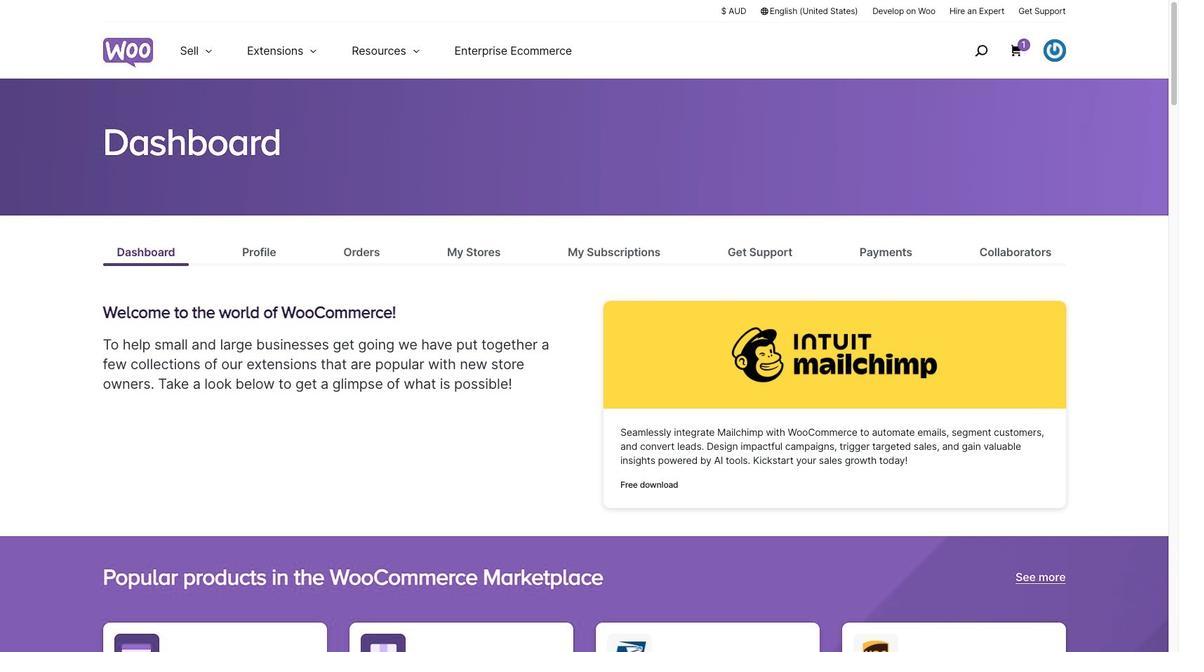 Task type: locate. For each thing, give the bounding box(es) containing it.
service navigation menu element
[[945, 28, 1066, 73]]



Task type: describe. For each thing, give the bounding box(es) containing it.
open account menu image
[[1044, 39, 1066, 62]]

search image
[[970, 39, 993, 62]]



Task type: vqa. For each thing, say whether or not it's contained in the screenshot.
checkbox
no



